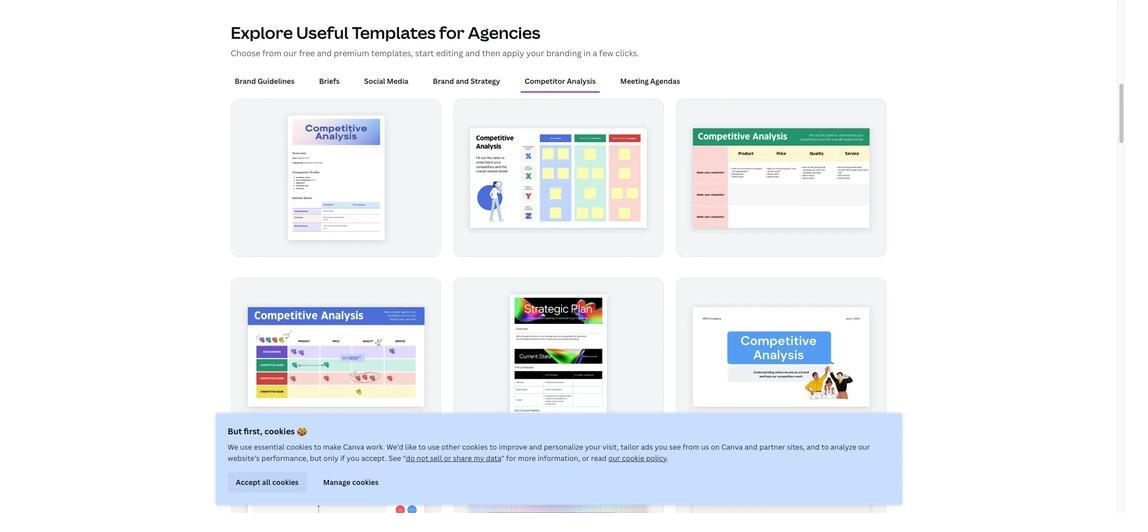 Task type: locate. For each thing, give the bounding box(es) containing it.
more
[[518, 453, 536, 463]]

you right if at bottom left
[[347, 453, 360, 463]]

your right apply
[[527, 48, 545, 59]]

1 vertical spatial you
[[347, 453, 360, 463]]

1 horizontal spatial "
[[502, 453, 505, 463]]

social media
[[364, 76, 409, 86]]

1 horizontal spatial your
[[585, 442, 601, 452]]

1 horizontal spatial brand
[[433, 76, 454, 86]]

agendas
[[651, 76, 681, 86]]

our right "analyze"
[[859, 442, 870, 452]]

1 brand from the left
[[235, 76, 256, 86]]

social media button
[[360, 72, 413, 91]]

you
[[655, 442, 668, 452], [347, 453, 360, 463]]

brand down editing in the left of the page
[[433, 76, 454, 86]]

from down explore
[[263, 48, 282, 59]]

from inside explore useful templates for agencies choose from our free and premium templates, start editing and then apply your branding in a few clicks.
[[263, 48, 282, 59]]

in
[[584, 48, 591, 59]]

to right like
[[419, 442, 426, 452]]

1 horizontal spatial use
[[428, 442, 440, 452]]

0 vertical spatial our
[[284, 48, 297, 59]]

our down visit,
[[609, 453, 621, 463]]

work.
[[366, 442, 385, 452]]

0 vertical spatial from
[[263, 48, 282, 59]]

1 vertical spatial your
[[585, 442, 601, 452]]

make
[[323, 442, 341, 452]]

but
[[310, 453, 322, 463]]

and left the strategy
[[456, 76, 469, 86]]

" down improve
[[502, 453, 505, 463]]

sites,
[[788, 442, 805, 452]]

brand for brand and strategy
[[433, 76, 454, 86]]

0 horizontal spatial for
[[439, 22, 465, 44]]

useful
[[296, 22, 349, 44]]

cookies up the "my"
[[462, 442, 488, 452]]

partner
[[760, 442, 786, 452]]

competitor analysis
[[525, 76, 596, 86]]

competitive analysis jamboard background image
[[248, 486, 425, 513]]

canva
[[343, 442, 365, 452], [722, 442, 743, 452]]

brand for brand guidelines
[[235, 76, 256, 86]]

editing
[[436, 48, 463, 59]]

brand and strategy
[[433, 76, 500, 86]]

only
[[324, 453, 339, 463]]

see
[[389, 453, 401, 463]]

" right see
[[403, 453, 406, 463]]

clicks.
[[616, 48, 640, 59]]

explore useful templates for agencies choose from our free and premium templates, start editing and then apply your branding in a few clicks.
[[231, 22, 640, 59]]

and inside "button"
[[456, 76, 469, 86]]

and right free
[[317, 48, 332, 59]]

brand and strategy button
[[429, 72, 505, 91]]

your
[[527, 48, 545, 59], [585, 442, 601, 452]]

0 horizontal spatial or
[[444, 453, 451, 463]]

or right sell
[[444, 453, 451, 463]]

accept
[[236, 477, 261, 487]]

0 vertical spatial for
[[439, 22, 465, 44]]

to up but
[[314, 442, 321, 452]]

1 horizontal spatial from
[[683, 442, 700, 452]]

2 brand from the left
[[433, 76, 454, 86]]

0 horizontal spatial canva
[[343, 442, 365, 452]]

or
[[444, 453, 451, 463], [582, 453, 590, 463]]

data
[[486, 453, 502, 463]]

"
[[403, 453, 406, 463], [502, 453, 505, 463]]

competitive analysis doc in purple pastel blue peach soft pastels style image
[[288, 115, 384, 240]]

our cookie policy link
[[609, 453, 667, 463]]

strategic plan professional doc in black and white neon green blue dark tech style image
[[511, 295, 607, 420]]

1 vertical spatial from
[[683, 442, 700, 452]]

competitor
[[525, 76, 565, 86]]

canva right on
[[722, 442, 743, 452]]

to up data
[[490, 442, 497, 452]]

we
[[228, 442, 238, 452]]

0 horizontal spatial from
[[263, 48, 282, 59]]

explore
[[231, 22, 293, 44]]

cookies up essential in the left bottom of the page
[[265, 426, 295, 437]]

2 canva from the left
[[722, 442, 743, 452]]

cookies right all
[[272, 477, 299, 487]]

0 horizontal spatial "
[[403, 453, 406, 463]]

0 vertical spatial your
[[527, 48, 545, 59]]

1 " from the left
[[403, 453, 406, 463]]

0 horizontal spatial use
[[240, 442, 252, 452]]

tailor
[[621, 442, 639, 452]]

our left free
[[284, 48, 297, 59]]

1 or from the left
[[444, 453, 451, 463]]

1 horizontal spatial or
[[582, 453, 590, 463]]

1 vertical spatial our
[[859, 442, 870, 452]]

to left "analyze"
[[822, 442, 829, 452]]

or left read
[[582, 453, 590, 463]]

visit,
[[603, 442, 619, 452]]

cookies down accept. at the left bottom of page
[[352, 477, 379, 487]]

0 horizontal spatial your
[[527, 48, 545, 59]]

meeting
[[621, 76, 649, 86]]

🍪
[[297, 426, 307, 437]]

brand guidelines button
[[231, 72, 299, 91]]

from left us
[[683, 442, 700, 452]]

1 horizontal spatial canva
[[722, 442, 743, 452]]

policy
[[646, 453, 667, 463]]

1 horizontal spatial our
[[609, 453, 621, 463]]

for down improve
[[506, 453, 516, 463]]

competitive analysis team whiteboard in blue purple modern professional style image
[[248, 307, 425, 407]]

for up editing in the left of the page
[[439, 22, 465, 44]]

use
[[240, 442, 252, 452], [428, 442, 440, 452]]

templates,
[[371, 48, 413, 59]]

media
[[387, 76, 409, 86]]

manage cookies
[[323, 477, 379, 487]]

you up policy
[[655, 442, 668, 452]]

share
[[453, 453, 472, 463]]

website's
[[228, 453, 260, 463]]

editorial markup competitive analysis brainstorm presentation image
[[693, 486, 870, 513]]

and
[[317, 48, 332, 59], [465, 48, 480, 59], [456, 76, 469, 86], [529, 442, 542, 452], [745, 442, 758, 452], [807, 442, 820, 452]]

0 vertical spatial you
[[655, 442, 668, 452]]

our inside we use essential cookies to make canva work. we'd like to use other cookies to improve and personalize your visit, tailor ads you see from us on canva and partner sites, and to analyze our website's performance, but only if you accept. see "
[[859, 442, 870, 452]]

for
[[439, 22, 465, 44], [506, 453, 516, 463]]

from
[[263, 48, 282, 59], [683, 442, 700, 452]]

.
[[667, 453, 669, 463]]

use up website's
[[240, 442, 252, 452]]

" inside we use essential cookies to make canva work. we'd like to use other cookies to improve and personalize your visit, tailor ads you see from us on canva and partner sites, and to analyze our website's performance, but only if you accept. see "
[[403, 453, 406, 463]]

but first, cookies 🍪
[[228, 426, 307, 437]]

brand
[[235, 76, 256, 86], [433, 76, 454, 86]]

first,
[[244, 426, 263, 437]]

0 horizontal spatial brand
[[235, 76, 256, 86]]

do not sell or share my data link
[[406, 453, 502, 463]]

social
[[364, 76, 385, 86]]

2 or from the left
[[582, 453, 590, 463]]

0 horizontal spatial our
[[284, 48, 297, 59]]

0 horizontal spatial you
[[347, 453, 360, 463]]

to
[[314, 442, 321, 452], [419, 442, 426, 452], [490, 442, 497, 452], [822, 442, 829, 452]]

guidelines
[[258, 76, 295, 86]]

your up read
[[585, 442, 601, 452]]

brand inside "button"
[[433, 76, 454, 86]]

cookies
[[265, 426, 295, 437], [286, 442, 312, 452], [462, 442, 488, 452], [272, 477, 299, 487], [352, 477, 379, 487]]

apply
[[503, 48, 525, 59]]

1 to from the left
[[314, 442, 321, 452]]

our inside explore useful templates for agencies choose from our free and premium templates, start editing and then apply your branding in a few clicks.
[[284, 48, 297, 59]]

briefs button
[[315, 72, 344, 91]]

accept all cookies
[[236, 477, 299, 487]]

colorful foundational competitive analysis brainstorm presentation image
[[693, 307, 870, 407]]

and left partner
[[745, 442, 758, 452]]

canva up if at bottom left
[[343, 442, 365, 452]]

accept all cookies button
[[228, 472, 307, 493]]

brand inside button
[[235, 76, 256, 86]]

do
[[406, 453, 415, 463]]

brand down the choose
[[235, 76, 256, 86]]

use up sell
[[428, 442, 440, 452]]

choose
[[231, 48, 261, 59]]

1 vertical spatial for
[[506, 453, 516, 463]]

we'd
[[387, 442, 404, 452]]

2 horizontal spatial our
[[859, 442, 870, 452]]

briefs
[[319, 76, 340, 86]]



Task type: describe. For each thing, give the bounding box(es) containing it.
strategy
[[471, 76, 500, 86]]

for inside explore useful templates for agencies choose from our free and premium templates, start editing and then apply your branding in a few clicks.
[[439, 22, 465, 44]]

do not sell or share my data " for more information, or read our cookie policy .
[[406, 453, 669, 463]]

see
[[670, 442, 681, 452]]

brand guidelines
[[235, 76, 295, 86]]

free
[[299, 48, 315, 59]]

1 use from the left
[[240, 442, 252, 452]]

performance,
[[262, 453, 308, 463]]

competitive analysis team whiteboard in green red modern professional style image
[[693, 128, 870, 228]]

accept.
[[361, 453, 387, 463]]

competitor analysis button
[[521, 72, 600, 91]]

my
[[474, 453, 484, 463]]

4 to from the left
[[822, 442, 829, 452]]

1 canva from the left
[[343, 442, 365, 452]]

branding
[[547, 48, 582, 59]]

and right sites,
[[807, 442, 820, 452]]

few
[[600, 48, 614, 59]]

we use essential cookies to make canva work. we'd like to use other cookies to improve and personalize your visit, tailor ads you see from us on canva and partner sites, and to analyze our website's performance, but only if you accept. see "
[[228, 442, 870, 463]]

read
[[591, 453, 607, 463]]

personalize
[[544, 442, 584, 452]]

and up do not sell or share my data " for more information, or read our cookie policy .
[[529, 442, 542, 452]]

meeting agendas button
[[617, 72, 685, 91]]

analysis
[[567, 76, 596, 86]]

from inside we use essential cookies to make canva work. we'd like to use other cookies to improve and personalize your visit, tailor ads you see from us on canva and partner sites, and to analyze our website's performance, but only if you accept. see "
[[683, 442, 700, 452]]

memphis competitive analysis brainstorm presentation image
[[471, 486, 647, 513]]

on
[[711, 442, 720, 452]]

improve
[[499, 442, 527, 452]]

cookies inside button
[[272, 477, 299, 487]]

ads
[[641, 442, 653, 452]]

analyze
[[831, 442, 857, 452]]

but
[[228, 426, 242, 437]]

agencies
[[468, 22, 541, 44]]

2 to from the left
[[419, 442, 426, 452]]

1 horizontal spatial you
[[655, 442, 668, 452]]

all
[[262, 477, 271, 487]]

2 " from the left
[[502, 453, 505, 463]]

2 use from the left
[[428, 442, 440, 452]]

templates
[[352, 22, 436, 44]]

cookies down 🍪
[[286, 442, 312, 452]]

3 to from the left
[[490, 442, 497, 452]]

a
[[593, 48, 598, 59]]

then
[[482, 48, 501, 59]]

1 horizontal spatial for
[[506, 453, 516, 463]]

your inside we use essential cookies to make canva work. we'd like to use other cookies to improve and personalize your visit, tailor ads you see from us on canva and partner sites, and to analyze our website's performance, but only if you accept. see "
[[585, 442, 601, 452]]

manage cookies button
[[315, 472, 387, 493]]

essential
[[254, 442, 285, 452]]

us
[[702, 442, 709, 452]]

sell
[[430, 453, 442, 463]]

start
[[415, 48, 434, 59]]

and left then
[[465, 48, 480, 59]]

other
[[442, 442, 460, 452]]

if
[[340, 453, 345, 463]]

like
[[405, 442, 417, 452]]

information,
[[538, 453, 580, 463]]

cookie
[[622, 453, 645, 463]]

cookies inside button
[[352, 477, 379, 487]]

competitive analysis team whiteboard in blue green modern professional style image
[[471, 128, 647, 228]]

your inside explore useful templates for agencies choose from our free and premium templates, start editing and then apply your branding in a few clicks.
[[527, 48, 545, 59]]

manage
[[323, 477, 351, 487]]

not
[[417, 453, 429, 463]]

2 vertical spatial our
[[609, 453, 621, 463]]

meeting agendas
[[621, 76, 681, 86]]

premium
[[334, 48, 369, 59]]



Task type: vqa. For each thing, say whether or not it's contained in the screenshot.
data at bottom left
yes



